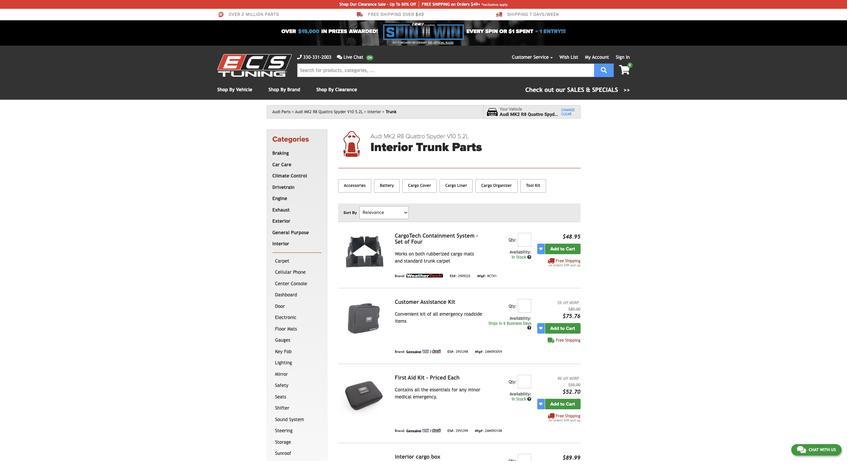 Task type: locate. For each thing, give the bounding box(es) containing it.
in left 6
[[499, 321, 503, 326]]

customer for customer assistance kit
[[395, 299, 419, 305]]

center console
[[275, 281, 307, 287]]

shop our clearance sale - up to 80% off
[[340, 2, 416, 7]]

2 add to wish list image from the top
[[540, 327, 543, 330]]

brand: up first
[[395, 350, 405, 354]]

v10 inside the your vehicle audi mk2 r8 quattro spyder v10 5.2l
[[560, 112, 569, 117]]

es#: left the 2909222
[[450, 275, 457, 278]]

phone image
[[297, 55, 302, 60]]

0 horizontal spatial over
[[229, 12, 240, 17]]

1 horizontal spatial -
[[427, 375, 429, 381]]

2 horizontal spatial quattro
[[528, 112, 544, 117]]

contains
[[395, 387, 413, 393]]

cargo
[[408, 183, 419, 188], [446, 183, 456, 188], [482, 183, 492, 188]]

shop inside shop our clearance sale - up to 80% off link
[[340, 2, 349, 7]]

fob
[[284, 349, 292, 355]]

to
[[561, 246, 565, 252], [561, 326, 565, 332], [561, 402, 565, 407]]

interior subcategories element
[[273, 253, 322, 462]]

1 vertical spatial to
[[561, 326, 565, 332]]

mirror link
[[274, 369, 320, 380]]

orders
[[457, 2, 470, 7]]

system inside cargotech containment system - set of four
[[457, 233, 475, 239]]

1 horizontal spatial of
[[427, 312, 432, 317]]

spyder
[[334, 110, 346, 114], [545, 112, 559, 117], [427, 133, 445, 140]]

1 horizontal spatial customer
[[512, 54, 532, 60]]

emergency
[[440, 312, 463, 317]]

my account
[[586, 54, 609, 60]]

ships in 6 business days
[[489, 321, 532, 326]]

5.2l inside the your vehicle audi mk2 r8 quattro spyder v10 5.2l
[[570, 112, 579, 117]]

mfg#: left zaw093059
[[475, 350, 484, 354]]

zaw093108
[[485, 430, 502, 433]]

genuine volkswagen audi - corporate logo image up first aid kit - priced each "link"
[[407, 350, 441, 354]]

in for first aid kit - priced each
[[512, 397, 515, 402]]

off
[[410, 2, 416, 7]]

all left the on the bottom
[[415, 387, 420, 393]]

$49 right over
[[416, 12, 424, 17]]

clearance up 'audi mk2 r8 quattro spyder v10 5.2l' link
[[335, 87, 357, 92]]

1 horizontal spatial system
[[457, 233, 475, 239]]

by down 'ecs tuning' image
[[230, 87, 235, 92]]

free shipping on orders $49 and up for cargotech containment system - set of four
[[549, 259, 581, 267]]

2 brand: from the top
[[395, 350, 405, 354]]

free shipping on orders $49 and up down $48.95
[[549, 259, 581, 267]]

1 up from the top
[[577, 263, 581, 267]]

comments image for live
[[337, 55, 342, 60]]

2 horizontal spatial kit
[[535, 183, 541, 188]]

None number field
[[518, 233, 532, 247], [518, 299, 532, 313], [518, 375, 532, 389], [518, 454, 532, 462], [518, 233, 532, 247], [518, 299, 532, 313], [518, 375, 532, 389], [518, 454, 532, 462]]

1 vertical spatial interior
[[371, 140, 413, 155]]

0 horizontal spatial r8
[[313, 110, 318, 114]]

system
[[457, 233, 475, 239], [289, 417, 304, 423]]

cargo liner link
[[440, 179, 473, 193]]

brand: down standard
[[395, 275, 405, 278]]

v10 inside audi mk2 r8 quattro spyder v10 5.2l interior trunk parts
[[447, 133, 456, 140]]

orders down $48.95
[[554, 263, 563, 267]]

ecs tuning image
[[217, 54, 292, 77]]

1 vertical spatial interior link
[[271, 239, 320, 250]]

msrp inside 4% off msrp $55.00 $52.70
[[570, 377, 579, 381]]

=
[[536, 28, 539, 35]]

1 vertical spatial orders
[[554, 419, 563, 423]]

shifter
[[275, 406, 290, 411]]

0 horizontal spatial clearance
[[335, 87, 357, 92]]

1 horizontal spatial v10
[[447, 133, 456, 140]]

0 vertical spatial off
[[564, 301, 569, 305]]

battery link
[[374, 179, 400, 193]]

1 free shipping on orders $49 and up from the top
[[549, 259, 581, 267]]

1 vertical spatial question circle image
[[528, 398, 532, 402]]

over left $15,000
[[282, 28, 296, 35]]

0 horizontal spatial in
[[322, 28, 327, 35]]

1 add to cart from the top
[[551, 246, 575, 252]]

1 horizontal spatial comments image
[[798, 446, 807, 454]]

up down $48.95
[[577, 263, 581, 267]]

electronic
[[275, 315, 297, 321]]

es#: for of
[[450, 275, 457, 278]]

to up free shipping
[[561, 326, 565, 332]]

add to cart button down the "$52.70"
[[545, 399, 581, 410]]

0 vertical spatial chat
[[354, 54, 364, 60]]

category navigation element
[[267, 130, 327, 462]]

0 vertical spatial comments image
[[337, 55, 342, 60]]

both
[[416, 251, 425, 257]]

customer left service
[[512, 54, 532, 60]]

interior inside interior link
[[273, 241, 289, 247]]

0 vertical spatial interior link
[[368, 110, 385, 114]]

up
[[390, 2, 395, 7]]

customer up convenient
[[395, 299, 419, 305]]

add to cart down $48.95
[[551, 246, 575, 252]]

1 vertical spatial $49
[[564, 263, 570, 267]]

1 vertical spatial availability:
[[510, 316, 532, 321]]

add to wish list image
[[540, 247, 543, 251], [540, 327, 543, 330], [540, 403, 543, 406]]

mk2 for audi mk2 r8 quattro spyder v10 5.2l
[[304, 110, 312, 114]]

kit for first aid kit - priced each
[[418, 375, 425, 381]]

question circle image
[[528, 255, 532, 259], [528, 398, 532, 402]]

2955398
[[456, 350, 468, 354]]

ecs tuning 'spin to win' contest logo image
[[384, 23, 464, 40]]

organizer
[[494, 183, 512, 188]]

1 vertical spatial mfg#:
[[475, 350, 484, 354]]

1 vertical spatial all
[[415, 387, 420, 393]]

1 vertical spatial stock
[[517, 397, 526, 402]]

1 horizontal spatial chat
[[809, 448, 819, 453]]

audi for audi mk2 r8 quattro spyder v10 5.2l
[[295, 110, 303, 114]]

genuine volkswagen audi - corporate logo image for aid
[[407, 429, 441, 433]]

off inside 4% off msrp $55.00 $52.70
[[564, 377, 569, 381]]

1 vertical spatial add
[[551, 326, 560, 332]]

1 horizontal spatial mk2
[[384, 133, 396, 140]]

2 vertical spatial -
[[427, 375, 429, 381]]

shipping down the $75.76
[[566, 338, 581, 343]]

spyder for audi mk2 r8 quattro spyder v10 5.2l interior trunk parts
[[427, 133, 445, 140]]

by up 'audi mk2 r8 quattro spyder v10 5.2l' link
[[329, 87, 334, 92]]

mfg#: for first aid kit - priced each
[[475, 430, 484, 433]]

0 horizontal spatial spyder
[[334, 110, 346, 114]]

brand: for priced
[[395, 430, 405, 433]]

1 vertical spatial qty:
[[509, 304, 517, 309]]

5% off msrp $80.00 $75.76
[[558, 301, 581, 320]]

1 horizontal spatial spyder
[[427, 133, 445, 140]]

free
[[368, 12, 380, 17], [556, 259, 564, 263], [556, 338, 564, 343], [556, 414, 564, 419]]

sales
[[568, 86, 585, 93]]

audi
[[273, 110, 281, 114], [295, 110, 303, 114], [500, 112, 509, 117], [371, 133, 382, 140]]

to down $48.95
[[561, 246, 565, 252]]

Search text field
[[297, 64, 594, 77]]

add for $75.76
[[551, 326, 560, 332]]

0 vertical spatial add to wish list image
[[540, 247, 543, 251]]

ship
[[433, 2, 441, 7]]

$49 down the "$52.70"
[[564, 419, 570, 423]]

2 horizontal spatial mk2
[[511, 112, 520, 117]]

2 in stock from the top
[[512, 397, 528, 402]]

availability: for first aid kit - priced each
[[510, 392, 532, 397]]

qty: for cargotech containment system - set of four
[[509, 238, 517, 243]]

2 vertical spatial add to cart button
[[545, 399, 581, 410]]

1 vertical spatial in
[[499, 321, 503, 326]]

2 cart from the top
[[566, 326, 575, 332]]

0 vertical spatial es#:
[[450, 275, 457, 278]]

sale
[[378, 2, 386, 7]]

1 vertical spatial genuine volkswagen audi - corporate logo image
[[407, 429, 441, 433]]

0 vertical spatial genuine volkswagen audi - corporate logo image
[[407, 350, 441, 354]]

2 vertical spatial qty:
[[509, 380, 517, 385]]

4%
[[558, 377, 562, 381]]

exhaust link
[[271, 205, 320, 216]]

2 vertical spatial to
[[561, 402, 565, 407]]

vehicle right your
[[509, 107, 522, 112]]

genuine volkswagen audi - corporate logo image
[[407, 350, 441, 354], [407, 429, 441, 433]]

add to wish list image for $52.70
[[540, 403, 543, 406]]

add to cart down the "$52.70"
[[551, 402, 575, 407]]

3 to from the top
[[561, 402, 565, 407]]

1 to from the top
[[561, 246, 565, 252]]

cargo
[[451, 251, 463, 257], [416, 454, 430, 460]]

1 vertical spatial add to cart
[[551, 326, 575, 332]]

0 horizontal spatial comments image
[[337, 55, 342, 60]]

0 vertical spatial stock
[[517, 255, 526, 260]]

medical
[[395, 394, 412, 400]]

clearance right our
[[358, 2, 377, 7]]

1 orders from the top
[[554, 263, 563, 267]]

2 orders from the top
[[554, 419, 563, 423]]

cart for $75.76
[[566, 326, 575, 332]]

1 question circle image from the top
[[528, 255, 532, 259]]

kit up emergency
[[448, 299, 455, 305]]

es#: left 2955398
[[448, 350, 455, 354]]

million
[[246, 12, 264, 17]]

3 add to wish list image from the top
[[540, 403, 543, 406]]

interior for topmost interior link
[[368, 110, 381, 114]]

1 availability: from the top
[[510, 250, 532, 255]]

3 add to cart button from the top
[[545, 399, 581, 410]]

mfg#: left 8ctk1
[[478, 275, 486, 278]]

0 horizontal spatial quattro
[[319, 110, 333, 114]]

wish list
[[560, 54, 579, 60]]

stock for cargotech containment system - set of four
[[517, 255, 526, 260]]

0 vertical spatial cart
[[566, 246, 575, 252]]

2 stock from the top
[[517, 397, 526, 402]]

minor
[[468, 387, 481, 393]]

of
[[405, 239, 410, 245], [427, 312, 432, 317]]

2 vertical spatial interior
[[273, 241, 289, 247]]

2 qty: from the top
[[509, 304, 517, 309]]

cart for $52.70
[[566, 402, 575, 407]]

my
[[586, 54, 591, 60]]

2 availability: from the top
[[510, 316, 532, 321]]

weathertech - corporate logo image
[[407, 274, 443, 278]]

1 vertical spatial vehicle
[[509, 107, 522, 112]]

to down the "$52.70"
[[561, 402, 565, 407]]

off
[[564, 301, 569, 305], [564, 377, 569, 381]]

convenient kit of all emergency roadside items
[[395, 312, 482, 324]]

r8 inside the your vehicle audi mk2 r8 quattro spyder v10 5.2l
[[521, 112, 527, 117]]

comments image left chat with us
[[798, 446, 807, 454]]

1 add to cart button from the top
[[545, 244, 581, 254]]

2 vertical spatial kit
[[418, 375, 425, 381]]

audi inside the your vehicle audi mk2 r8 quattro spyder v10 5.2l
[[500, 112, 509, 117]]

mirror
[[275, 372, 288, 377]]

2 add to cart button from the top
[[545, 323, 581, 334]]

interior inside audi mk2 r8 quattro spyder v10 5.2l interior trunk parts
[[371, 140, 413, 155]]

cargo left mats
[[451, 251, 463, 257]]

mfg#: left zaw093108
[[475, 430, 484, 433]]

audi mk2 r8 quattro spyder v10 5.2l interior trunk parts
[[371, 133, 482, 155]]

1 vertical spatial msrp
[[570, 377, 579, 381]]

5.2l for audi mk2 r8 quattro spyder v10 5.2l interior trunk parts
[[458, 133, 469, 140]]

0 vertical spatial qty:
[[509, 238, 517, 243]]

car care link
[[271, 159, 320, 171]]

$49 inside "link"
[[416, 12, 424, 17]]

3 brand: from the top
[[395, 430, 405, 433]]

add to cart up free shipping
[[551, 326, 575, 332]]

1 vertical spatial of
[[427, 312, 432, 317]]

2 horizontal spatial v10
[[560, 112, 569, 117]]

over left 2
[[229, 12, 240, 17]]

audi inside audi mk2 r8 quattro spyder v10 5.2l interior trunk parts
[[371, 133, 382, 140]]

and down the "$52.70"
[[571, 419, 576, 423]]

genuine volkswagen audi - corporate logo image up the interior cargo box 'link'
[[407, 429, 441, 433]]

0 horizontal spatial 5.2l
[[355, 110, 363, 114]]

2 off from the top
[[564, 377, 569, 381]]

spyder inside audi mk2 r8 quattro spyder v10 5.2l interior trunk parts
[[427, 133, 445, 140]]

add to cart button down $48.95
[[545, 244, 581, 254]]

quattro inside audi mk2 r8 quattro spyder v10 5.2l interior trunk parts
[[406, 133, 425, 140]]

1 horizontal spatial kit
[[448, 299, 455, 305]]

braking
[[273, 151, 289, 156]]

kit right tool
[[535, 183, 541, 188]]

1 horizontal spatial cargo
[[446, 183, 456, 188]]

1 vertical spatial up
[[577, 419, 581, 423]]

cargo organizer
[[482, 183, 512, 188]]

3 cart from the top
[[566, 402, 575, 407]]

by for vehicle
[[230, 87, 235, 92]]

shipping left 7
[[508, 12, 529, 17]]

6
[[504, 321, 506, 326]]

0 horizontal spatial all
[[415, 387, 420, 393]]

3 add to cart from the top
[[551, 402, 575, 407]]

1 horizontal spatial interior link
[[368, 110, 385, 114]]

assistance
[[421, 299, 447, 305]]

free inside "link"
[[368, 12, 380, 17]]

stock
[[517, 255, 526, 260], [517, 397, 526, 402]]

1 horizontal spatial in
[[499, 321, 503, 326]]

rubberized
[[427, 251, 450, 257]]

add for $52.70
[[551, 402, 560, 407]]

r8 for audi mk2 r8 quattro spyder v10 5.2l
[[313, 110, 318, 114]]

off right 4%
[[564, 377, 569, 381]]

1 horizontal spatial r8
[[397, 133, 404, 140]]

0 vertical spatial of
[[405, 239, 410, 245]]

chat left with on the bottom right
[[809, 448, 819, 453]]

sign in
[[616, 54, 630, 60]]

add to cart for $52.70
[[551, 402, 575, 407]]

msrp inside 5% off msrp $80.00 $75.76
[[570, 301, 579, 305]]

vehicle down 'ecs tuning' image
[[236, 87, 252, 92]]

cargo left the liner
[[446, 183, 456, 188]]

2 horizontal spatial 5.2l
[[570, 112, 579, 117]]

essentials
[[430, 387, 451, 393]]

see
[[428, 41, 433, 44]]

emergency.
[[413, 394, 438, 400]]

2 add from the top
[[551, 326, 560, 332]]

msrp for $75.76
[[570, 301, 579, 305]]

wish list link
[[560, 54, 579, 60]]

comments image inside chat with us link
[[798, 446, 807, 454]]

1 qty: from the top
[[509, 238, 517, 243]]

1 stock from the top
[[517, 255, 526, 260]]

and down $48.95
[[571, 263, 576, 267]]

1 cargo from the left
[[408, 183, 419, 188]]

comments image left live
[[337, 55, 342, 60]]

0 vertical spatial vehicle
[[236, 87, 252, 92]]

chat
[[354, 54, 364, 60], [809, 448, 819, 453]]

msrp up $55.00 at bottom right
[[570, 377, 579, 381]]

es#: left 2955399
[[448, 430, 455, 433]]

1 off from the top
[[564, 301, 569, 305]]

330-331-2003
[[303, 54, 332, 60]]

1 vertical spatial es#:
[[448, 350, 455, 354]]

free down shop our clearance sale - up to 80% off
[[368, 12, 380, 17]]

add to wish list image for $75.76
[[540, 327, 543, 330]]

aid
[[408, 375, 416, 381]]

us
[[832, 448, 836, 453]]

quattro for audi mk2 r8 quattro spyder v10 5.2l
[[319, 110, 333, 114]]

1 vertical spatial kit
[[448, 299, 455, 305]]

mk2 inside the your vehicle audi mk2 r8 quattro spyder v10 5.2l
[[511, 112, 520, 117]]

exterior link
[[271, 216, 320, 227]]

cargo left box
[[416, 454, 430, 460]]

0 vertical spatial kit
[[535, 183, 541, 188]]

1 in stock from the top
[[512, 255, 528, 260]]

1 vertical spatial parts
[[452, 140, 482, 155]]

$49
[[416, 12, 424, 17], [564, 263, 570, 267], [564, 419, 570, 423]]

1 genuine volkswagen audi - corporate logo image from the top
[[407, 350, 441, 354]]

es#: 2955399
[[448, 430, 468, 433]]

2 vertical spatial in
[[512, 397, 515, 402]]

off inside 5% off msrp $80.00 $75.76
[[564, 301, 569, 305]]

0 horizontal spatial cargo
[[408, 183, 419, 188]]

2 add to cart from the top
[[551, 326, 575, 332]]

0 horizontal spatial mk2
[[304, 110, 312, 114]]

r8 for audi mk2 r8 quattro spyder v10 5.2l interior trunk parts
[[397, 133, 404, 140]]

comments image inside live chat link
[[337, 55, 342, 60]]

cargo for cargo organizer
[[482, 183, 492, 188]]

3 availability: from the top
[[510, 392, 532, 397]]

cart down $48.95
[[566, 246, 575, 252]]

0 vertical spatial clearance
[[358, 2, 377, 7]]

cargotech containment system - set of four
[[395, 233, 479, 245]]

up down the "$52.70"
[[577, 419, 581, 423]]

0 vertical spatial cargo
[[451, 251, 463, 257]]

system up mats
[[457, 233, 475, 239]]

1 vertical spatial clearance
[[335, 87, 357, 92]]

3 cargo from the left
[[482, 183, 492, 188]]

1 vertical spatial brand:
[[395, 350, 405, 354]]

2 msrp from the top
[[570, 377, 579, 381]]

2 cargo from the left
[[446, 183, 456, 188]]

0 horizontal spatial kit
[[418, 375, 425, 381]]

0 vertical spatial add to cart
[[551, 246, 575, 252]]

exhaust
[[273, 207, 290, 213]]

cargo left organizer
[[482, 183, 492, 188]]

of inside cargotech containment system - set of four
[[405, 239, 410, 245]]

door
[[275, 304, 285, 309]]

spyder inside the your vehicle audi mk2 r8 quattro spyder v10 5.2l
[[545, 112, 559, 117]]

0 horizontal spatial -
[[387, 2, 389, 7]]

question circle image for cargotech containment system - set of four
[[528, 255, 532, 259]]

free down the "$52.70"
[[556, 414, 564, 419]]

cover
[[420, 183, 431, 188]]

search image
[[601, 67, 607, 73]]

add to cart button up free shipping
[[545, 323, 581, 334]]

over 2 million parts
[[229, 12, 279, 17]]

mats
[[288, 326, 297, 332]]

by for brand
[[281, 87, 286, 92]]

cart down the $75.76
[[566, 326, 575, 332]]

and down works
[[395, 258, 403, 264]]

2 vertical spatial add
[[551, 402, 560, 407]]

spyder for audi mk2 r8 quattro spyder v10 5.2l
[[334, 110, 346, 114]]

0 vertical spatial msrp
[[570, 301, 579, 305]]

2 horizontal spatial spyder
[[545, 112, 559, 117]]

to for $75.76
[[561, 326, 565, 332]]

2 free shipping on orders $49 and up from the top
[[549, 414, 581, 423]]

0 vertical spatial interior
[[368, 110, 381, 114]]

necessary.
[[412, 41, 428, 44]]

1 horizontal spatial vehicle
[[509, 107, 522, 112]]

cargo left cover
[[408, 183, 419, 188]]

0 vertical spatial availability:
[[510, 250, 532, 255]]

all down assistance
[[433, 312, 438, 317]]

in left prizes
[[322, 28, 327, 35]]

1 horizontal spatial cargo
[[451, 251, 463, 257]]

of right 'set'
[[405, 239, 410, 245]]

off right the 5%
[[564, 301, 569, 305]]

orders down the "$52.70"
[[554, 419, 563, 423]]

brand: up interior
[[395, 430, 405, 433]]

es#: for each
[[448, 430, 455, 433]]

by
[[230, 87, 235, 92], [281, 87, 286, 92], [329, 87, 334, 92], [352, 210, 357, 215]]

mk2 inside audi mk2 r8 quattro spyder v10 5.2l interior trunk parts
[[384, 133, 396, 140]]

3 add from the top
[[551, 402, 560, 407]]

$49 for first aid kit - priced each
[[564, 419, 570, 423]]

$49 down $48.95
[[564, 263, 570, 267]]

0 vertical spatial trunk
[[386, 110, 397, 114]]

first aid kit - priced each
[[395, 375, 460, 381]]

1 brand: from the top
[[395, 275, 405, 278]]

1 msrp from the top
[[570, 301, 579, 305]]

2 up from the top
[[577, 419, 581, 423]]

msrp up $80.00
[[570, 301, 579, 305]]

system down shifter link
[[289, 417, 304, 423]]

comments image
[[337, 55, 342, 60], [798, 446, 807, 454]]

1 vertical spatial add to wish list image
[[540, 327, 543, 330]]

0 horizontal spatial customer
[[395, 299, 419, 305]]

shipping inside shipping 7 days/week link
[[508, 12, 529, 17]]

2 vertical spatial add to cart
[[551, 402, 575, 407]]

1 add from the top
[[551, 246, 560, 252]]

2 genuine volkswagen audi - corporate logo image from the top
[[407, 429, 441, 433]]

your vehicle audi mk2 r8 quattro spyder v10 5.2l
[[500, 107, 579, 117]]

cargo cover
[[408, 183, 431, 188]]

1 vertical spatial comments image
[[798, 446, 807, 454]]

5.2l for audi mk2 r8 quattro spyder v10 5.2l
[[355, 110, 363, 114]]

by left brand
[[281, 87, 286, 92]]

interior link
[[368, 110, 385, 114], [271, 239, 320, 250]]

1 vertical spatial add to cart button
[[545, 323, 581, 334]]

orders
[[554, 263, 563, 267], [554, 419, 563, 423]]

and
[[395, 258, 403, 264], [571, 263, 576, 267], [571, 419, 576, 423]]

sign
[[616, 54, 625, 60]]

r8 inside audi mk2 r8 quattro spyder v10 5.2l interior trunk parts
[[397, 133, 404, 140]]

2 horizontal spatial r8
[[521, 112, 527, 117]]

cart down the "$52.70"
[[566, 402, 575, 407]]

es#2955398 - zaw093059 - customer assistance kit - convenient kit of all emergency roadside items - genuine volkswagen audi - audi image
[[338, 299, 390, 338]]

free shipping on orders $49 and up down the "$52.70"
[[549, 414, 581, 423]]

- inside cargotech containment system - set of four
[[477, 233, 479, 239]]

3 qty: from the top
[[509, 380, 517, 385]]

0 vertical spatial orders
[[554, 263, 563, 267]]

live
[[344, 54, 352, 60]]

of right kit
[[427, 312, 432, 317]]

2 to from the top
[[561, 326, 565, 332]]

2 question circle image from the top
[[528, 398, 532, 402]]

5.2l inside audi mk2 r8 quattro spyder v10 5.2l interior trunk parts
[[458, 133, 469, 140]]

customer inside "customer service" dropdown button
[[512, 54, 532, 60]]

kit right aid
[[418, 375, 425, 381]]

5%
[[558, 301, 562, 305]]

2 vertical spatial mfg#:
[[475, 430, 484, 433]]

chat right live
[[354, 54, 364, 60]]

0 link
[[614, 63, 633, 75]]

chat with us
[[809, 448, 836, 453]]



Task type: vqa. For each thing, say whether or not it's contained in the screenshot.
'Exhaust' link
yes



Task type: describe. For each thing, give the bounding box(es) containing it.
question circle image for first aid kit - priced each
[[528, 398, 532, 402]]

80%
[[402, 2, 409, 7]]

brand: for set
[[395, 275, 405, 278]]

zaw093059
[[485, 350, 502, 354]]

list
[[571, 54, 579, 60]]

all inside contains all the essentials for any minor medical emergency.
[[415, 387, 420, 393]]

parts inside audi mk2 r8 quattro spyder v10 5.2l interior trunk parts
[[452, 140, 482, 155]]

on inside works on both rubberized cargo mats and standard trunk carpet
[[409, 251, 414, 257]]

change
[[562, 108, 575, 112]]

tool kit link
[[521, 179, 546, 193]]

8ctk1
[[488, 275, 497, 278]]

mfg#: for cargotech containment system - set of four
[[478, 275, 486, 278]]

chat with us link
[[792, 445, 842, 456]]

over for over $15,000 in prizes
[[282, 28, 296, 35]]

days
[[523, 321, 532, 326]]

quattro for audi mk2 r8 quattro spyder v10 5.2l interior trunk parts
[[406, 133, 425, 140]]

add to cart button for $75.76
[[545, 323, 581, 334]]

0 horizontal spatial interior link
[[271, 239, 320, 250]]

system inside interior subcategories element
[[289, 417, 304, 423]]

lighting
[[275, 360, 292, 366]]

question circle image
[[528, 326, 532, 330]]

electronic link
[[274, 312, 320, 324]]

official
[[434, 41, 445, 44]]

v10 for audi mk2 r8 quattro spyder v10 5.2l interior trunk parts
[[447, 133, 456, 140]]

lighting link
[[274, 358, 320, 369]]

key fob
[[275, 349, 292, 355]]

v10 for audi mk2 r8 quattro spyder v10 5.2l
[[348, 110, 354, 114]]

audi for audi mk2 r8 quattro spyder v10 5.2l interior trunk parts
[[371, 133, 382, 140]]

trunk inside audi mk2 r8 quattro spyder v10 5.2l interior trunk parts
[[416, 140, 449, 155]]

$15,000
[[298, 28, 320, 35]]

0 horizontal spatial parts
[[282, 110, 291, 114]]

change link
[[562, 108, 575, 112]]

entry!!!
[[544, 28, 566, 35]]

center console link
[[274, 278, 320, 290]]

storage
[[275, 440, 291, 445]]

1 add to wish list image from the top
[[540, 247, 543, 251]]

interior for the leftmost interior link
[[273, 241, 289, 247]]

general
[[273, 230, 290, 235]]

apply
[[500, 3, 508, 6]]

safety
[[275, 383, 289, 389]]

accessories
[[344, 183, 366, 188]]

up for first aid kit - priced each
[[577, 419, 581, 423]]

trunk
[[424, 258, 435, 264]]

- for first aid kit - priced each
[[427, 375, 429, 381]]

cargo for cargo liner
[[446, 183, 456, 188]]

battery
[[380, 183, 394, 188]]

clear
[[562, 112, 572, 116]]

spin
[[486, 28, 498, 35]]

off for $52.70
[[564, 377, 569, 381]]

*exclusions apply link
[[482, 2, 508, 7]]

sound system link
[[274, 414, 320, 426]]

roadside
[[464, 312, 482, 317]]

qty: for first aid kit - priced each
[[509, 380, 517, 385]]

$1
[[509, 28, 515, 35]]

gauges link
[[274, 335, 320, 346]]

general purpose link
[[271, 227, 320, 239]]

cargotech
[[395, 233, 421, 239]]

storage link
[[274, 437, 320, 448]]

7
[[530, 12, 532, 17]]

cargo for cargo cover
[[408, 183, 419, 188]]

1 vertical spatial chat
[[809, 448, 819, 453]]

live chat
[[344, 54, 364, 60]]

msrp for $52.70
[[570, 377, 579, 381]]

quattro inside the your vehicle audi mk2 r8 quattro spyder v10 5.2l
[[528, 112, 544, 117]]

sound
[[275, 417, 288, 423]]

mk2 for audi mk2 r8 quattro spyder v10 5.2l interior trunk parts
[[384, 133, 396, 140]]

purpose
[[291, 230, 309, 235]]

audi parts
[[273, 110, 291, 114]]

add to cart button for $52.70
[[545, 399, 581, 410]]

1 cart from the top
[[566, 246, 575, 252]]

free shipping on orders $49 and up for first aid kit - priced each
[[549, 414, 581, 423]]

service
[[534, 54, 549, 60]]

availability: for cargotech containment system - set of four
[[510, 250, 532, 255]]

items
[[395, 319, 407, 324]]

mfg#: for customer assistance kit
[[475, 350, 484, 354]]

change clear
[[562, 108, 575, 116]]

audi for audi parts
[[273, 110, 281, 114]]

customer for customer service
[[512, 54, 532, 60]]

2003
[[322, 54, 332, 60]]

availability: for customer assistance kit
[[510, 316, 532, 321]]

0 vertical spatial in
[[322, 28, 327, 35]]

free shipping
[[556, 338, 581, 343]]

specials
[[593, 86, 618, 93]]

add to cart for $75.76
[[551, 326, 575, 332]]

off for $75.76
[[564, 301, 569, 305]]

by for clearance
[[329, 87, 334, 92]]

kit for customer assistance kit
[[448, 299, 455, 305]]

priced
[[430, 375, 446, 381]]

shipping 7 days/week
[[508, 12, 560, 17]]

audi mk2 r8 quattro spyder v10 5.2l link
[[295, 110, 366, 114]]

2
[[242, 12, 245, 17]]

of inside convenient kit of all emergency roadside items
[[427, 312, 432, 317]]

orders for cargotech containment system - set of four
[[554, 263, 563, 267]]

with
[[820, 448, 830, 453]]

engine
[[273, 196, 287, 201]]

0 horizontal spatial trunk
[[386, 110, 397, 114]]

es#2955399 - zaw093108 - first aid kit - priced each - contains all the essentials for any minor medical emergency. - genuine volkswagen audi - audi image
[[338, 375, 390, 414]]

up for cargotech containment system - set of four
[[577, 263, 581, 267]]

to for $52.70
[[561, 402, 565, 407]]

orders for first aid kit - priced each
[[554, 419, 563, 423]]

genuine volkswagen audi - corporate logo image for assistance
[[407, 350, 441, 354]]

1
[[540, 28, 543, 35]]

$52.70
[[563, 389, 581, 395]]

engine link
[[271, 193, 320, 205]]

all inside convenient kit of all emergency roadside items
[[433, 312, 438, 317]]

es#: 2909222
[[450, 275, 471, 278]]

*exclusions
[[482, 3, 499, 6]]

vehicle inside the your vehicle audi mk2 r8 quattro spyder v10 5.2l
[[509, 107, 522, 112]]

brand
[[288, 87, 300, 92]]

free shipping over $49 link
[[357, 12, 424, 18]]

customer service button
[[512, 54, 553, 61]]

stock for first aid kit - priced each
[[517, 397, 526, 402]]

comments image for chat
[[798, 446, 807, 454]]

and for cargotech containment system - set of four
[[571, 263, 576, 267]]

$89.99
[[563, 455, 581, 461]]

cargo inside works on both rubberized cargo mats and standard trunk carpet
[[451, 251, 463, 257]]

by right "sort"
[[352, 210, 357, 215]]

over for over 2 million parts
[[229, 12, 240, 17]]

and inside works on both rubberized cargo mats and standard trunk carpet
[[395, 258, 403, 264]]

floor
[[275, 326, 286, 332]]

cellular phone
[[275, 270, 306, 275]]

in stock for cargotech containment system - set of four
[[512, 255, 528, 260]]

categories
[[273, 135, 309, 144]]

account
[[593, 54, 609, 60]]

0 horizontal spatial vehicle
[[236, 87, 252, 92]]

mfg#: zaw093108
[[475, 430, 502, 433]]

shop by vehicle link
[[217, 87, 252, 92]]

free
[[422, 2, 432, 7]]

0 vertical spatial -
[[387, 2, 389, 7]]

our
[[350, 2, 357, 7]]

sound system
[[275, 417, 304, 423]]

shifter link
[[274, 403, 320, 414]]

sunroof link
[[274, 448, 320, 460]]

$49 for cargotech containment system - set of four
[[564, 263, 570, 267]]

shipping
[[381, 12, 402, 17]]

shop for shop by brand
[[269, 87, 279, 92]]

shop for shop by clearance
[[317, 87, 327, 92]]

4% off msrp $55.00 $52.70
[[558, 377, 581, 395]]

climate control link
[[271, 171, 320, 182]]

clearance for by
[[335, 87, 357, 92]]

over
[[403, 12, 415, 17]]

braking link
[[271, 148, 320, 159]]

standard
[[404, 258, 423, 264]]

in stock for first aid kit - priced each
[[512, 397, 528, 402]]

works
[[395, 251, 408, 257]]

every
[[467, 28, 484, 35]]

free down $48.95
[[556, 259, 564, 263]]

0 horizontal spatial cargo
[[416, 454, 430, 460]]

shipping down $48.95
[[566, 259, 581, 263]]

2909222
[[458, 275, 471, 278]]

es#2909222 - 8ctk1 - cargotech containment system - set of four - works on both rubberized cargo mats and standard trunk carpet - weathertech - audi bmw volkswagen mercedes benz mini porsche image
[[338, 233, 390, 272]]

days/week
[[534, 12, 560, 17]]

- for cargotech containment system - set of four
[[477, 233, 479, 239]]

shop for shop our clearance sale - up to 80% off
[[340, 2, 349, 7]]

qty: for customer assistance kit
[[509, 304, 517, 309]]

0 vertical spatial in
[[626, 54, 630, 60]]

free down the $75.76
[[556, 338, 564, 343]]

clearance for our
[[358, 2, 377, 7]]

in for cargotech containment system - set of four
[[512, 255, 515, 260]]

and for first aid kit - priced each
[[571, 419, 576, 423]]

interior
[[395, 454, 414, 460]]

shopping cart image
[[620, 65, 630, 75]]

sales & specials
[[568, 86, 618, 93]]

shipping down the "$52.70"
[[566, 414, 581, 419]]

control
[[291, 173, 307, 179]]

each
[[448, 375, 460, 381]]

shop for shop by vehicle
[[217, 87, 228, 92]]



